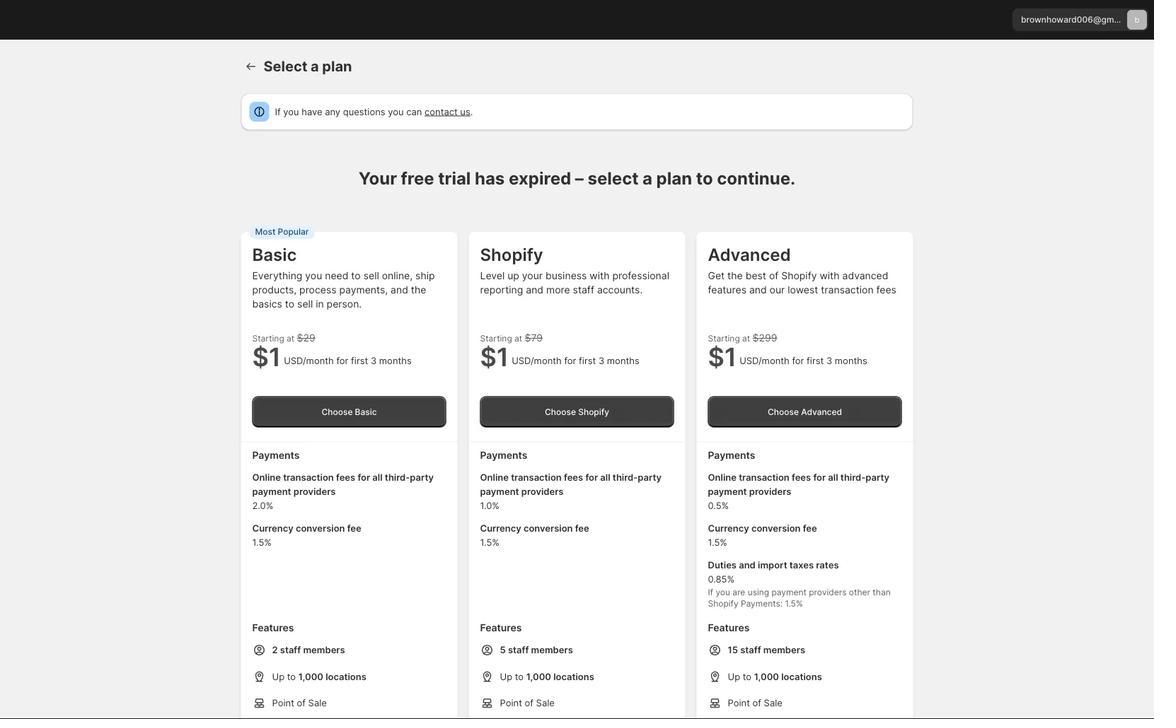 Task type: describe. For each thing, give the bounding box(es) containing it.
1.5% inside duties and import taxes rates 0.85% if you are using payment providers other than shopify payments: 1.5%
[[785, 599, 803, 609]]

transaction for online transaction fees for all third-party payment providers 0.5%
[[739, 472, 790, 483]]

1.5% for online transaction fees for all third-party payment providers 1.0%
[[480, 538, 500, 549]]

third- inside online transaction fees for all third-party payment providers 2.0%
[[385, 472, 410, 483]]

in
[[316, 298, 324, 310]]

0 horizontal spatial sell
[[297, 298, 313, 310]]

online transaction fees for all third-party payment providers 1.0%
[[480, 472, 662, 512]]

features
[[708, 284, 747, 296]]

shopify level up your business with professional reporting and more staff accounts.
[[480, 244, 670, 296]]

3 for basic
[[371, 356, 377, 367]]

the inside basic everything you need to sell online, ship products, process payments, and the basics to sell in person.
[[411, 284, 426, 296]]

currency for shopify
[[480, 523, 521, 534]]

conversion for advanced
[[752, 523, 801, 534]]

are
[[733, 587, 746, 598]]

locations for advanced
[[782, 672, 822, 683]]

1 vertical spatial basic
[[355, 407, 377, 417]]

features for shopify
[[480, 622, 522, 634]]

choose shopify
[[545, 407, 609, 417]]

choose for basic
[[322, 407, 353, 417]]

shopify inside duties and import taxes rates 0.85% if you are using payment providers other than shopify payments: 1.5%
[[708, 599, 739, 609]]

our
[[770, 284, 785, 296]]

the inside 'advanced get the best of shopify with advanced features and our lowest transaction fees'
[[728, 270, 743, 282]]

fee for advanced
[[803, 523, 817, 534]]

1 1,000 from the left
[[299, 672, 323, 683]]

other
[[849, 587, 871, 598]]

professional
[[613, 270, 670, 282]]

payments,
[[339, 284, 388, 296]]

1 horizontal spatial a
[[643, 168, 653, 189]]

process
[[299, 284, 337, 296]]

point of sale for advanced
[[728, 698, 783, 709]]

1 members from the left
[[303, 645, 345, 656]]

online transaction fees for all third-party payment providers 0.5%
[[708, 472, 890, 512]]

first for basic
[[351, 356, 368, 367]]

online,
[[382, 270, 413, 282]]

brownhoward006@gmail.com
[[1021, 15, 1143, 25]]

payment for 0.5%
[[708, 487, 747, 498]]

up to 1,000 locations for shopify
[[500, 672, 594, 683]]

at for basic
[[287, 334, 295, 344]]

0 vertical spatial sell
[[364, 270, 379, 282]]

5
[[500, 645, 506, 656]]

first for shopify
[[579, 356, 596, 367]]

usd/month for advanced
[[740, 356, 790, 367]]

third- for advanced
[[841, 472, 866, 483]]

most popular
[[255, 227, 309, 237]]

business
[[546, 270, 587, 282]]

you left can
[[388, 106, 404, 117]]

up
[[508, 270, 519, 282]]

.
[[470, 106, 473, 117]]

payments for advanced
[[708, 449, 756, 461]]

advanced
[[843, 270, 889, 282]]

first for advanced
[[807, 356, 824, 367]]

duties and import taxes rates 0.85% if you are using payment providers other than shopify payments: 1.5%
[[708, 560, 891, 609]]

payment inside duties and import taxes rates 0.85% if you are using payment providers other than shopify payments: 1.5%
[[772, 587, 807, 598]]

providers inside duties and import taxes rates 0.85% if you are using payment providers other than shopify payments: 1.5%
[[809, 587, 847, 598]]

us
[[460, 106, 470, 117]]

1 horizontal spatial plan
[[657, 168, 692, 189]]

fee for shopify
[[575, 523, 589, 534]]

conversion for shopify
[[524, 523, 573, 534]]

all inside online transaction fees for all third-party payment providers 2.0%
[[373, 472, 383, 483]]

fees for online transaction fees for all third-party payment providers 0.5%
[[792, 472, 811, 483]]

providers for 2.0%
[[294, 487, 336, 498]]

transaction inside 'advanced get the best of shopify with advanced features and our lowest transaction fees'
[[821, 284, 874, 296]]

you inside basic everything you need to sell online, ship products, process payments, and the basics to sell in person.
[[305, 270, 322, 282]]

duties
[[708, 560, 737, 571]]

and inside shopify level up your business with professional reporting and more staff accounts.
[[526, 284, 544, 296]]

you left have
[[283, 106, 299, 117]]

starting at $299 $1 usd/month for first 3 months
[[708, 332, 868, 372]]

3 for shopify
[[599, 356, 605, 367]]

to down 15 staff members
[[743, 672, 752, 683]]

to up payments,
[[351, 270, 361, 282]]

person.
[[327, 298, 362, 310]]

most
[[255, 227, 276, 237]]

staff inside shopify level up your business with professional reporting and more staff accounts.
[[573, 284, 594, 296]]

select a plan
[[264, 58, 352, 75]]

$1 for basic
[[252, 341, 281, 372]]

for inside online transaction fees for all third-party payment providers 1.0%
[[586, 472, 598, 483]]

choose basic link
[[252, 397, 446, 428]]

popular
[[278, 227, 309, 237]]

usd/month for shopify
[[512, 356, 562, 367]]

than
[[873, 587, 891, 598]]

staff for online transaction fees for all third-party payment providers 1.0%
[[508, 645, 529, 656]]

of inside 'advanced get the best of shopify with advanced features and our lowest transaction fees'
[[769, 270, 779, 282]]

fees for online transaction fees for all third-party payment providers 1.0%
[[564, 472, 583, 483]]

members for advanced
[[764, 645, 805, 656]]

of for online transaction fees for all third-party payment providers 1.0%
[[525, 698, 534, 709]]

1 up from the left
[[272, 672, 285, 683]]

starting at $79 $1 usd/month for first 3 months
[[480, 332, 640, 372]]

choose for advanced
[[768, 407, 799, 417]]

lowest
[[788, 284, 818, 296]]

choose basic
[[322, 407, 377, 417]]

0 vertical spatial a
[[311, 58, 319, 75]]

list containing 2 staff members
[[252, 644, 446, 720]]

accounts.
[[597, 284, 643, 296]]

for inside 'starting at $299 $1 usd/month for first 3 months'
[[792, 356, 804, 367]]

currency conversion fee 1.5% for advanced
[[708, 523, 817, 549]]

locations for shopify
[[554, 672, 594, 683]]

ship
[[416, 270, 435, 282]]

reporting
[[480, 284, 523, 296]]

for inside starting at $79 $1 usd/month for first 3 months
[[564, 356, 576, 367]]

get
[[708, 270, 725, 282]]

to down products,
[[285, 298, 295, 310]]

months for basic
[[379, 356, 412, 367]]

payment for 2.0%
[[252, 487, 291, 498]]

trial
[[438, 168, 471, 189]]

payments:
[[741, 599, 783, 609]]

basics
[[252, 298, 282, 310]]

if you have any questions you can contact us .
[[275, 106, 473, 117]]

online transaction fees for all third-party payment providers 2.0%
[[252, 472, 434, 512]]

1.0%
[[480, 501, 500, 512]]

fees for online transaction fees for all third-party payment providers 2.0%
[[336, 472, 355, 483]]

$299
[[753, 332, 777, 344]]

online inside online transaction fees for all third-party payment providers 2.0%
[[252, 472, 281, 483]]

third- for shopify
[[613, 472, 638, 483]]

with inside 'advanced get the best of shopify with advanced features and our lowest transaction fees'
[[820, 270, 840, 282]]

advanced inside 'advanced get the best of shopify with advanced features and our lowest transaction fees'
[[708, 244, 791, 265]]

providers for 0.5%
[[749, 487, 792, 498]]

point for shopify
[[500, 698, 522, 709]]

1 currency conversion fee 1.5% from the left
[[252, 523, 361, 549]]

everything
[[252, 270, 302, 282]]

can
[[406, 106, 422, 117]]

brownhoward006@gmail.com image
[[1127, 10, 1147, 30]]

your free trial has expired – select a plan to continue.
[[359, 168, 796, 189]]

and inside basic everything you need to sell online, ship products, process payments, and the basics to sell in person.
[[391, 284, 408, 296]]

$79
[[525, 332, 543, 344]]

starting at $29 $1 usd/month for first 3 months
[[252, 332, 412, 372]]

taxes
[[790, 560, 814, 571]]

1 fee from the left
[[347, 523, 361, 534]]

2.0%
[[252, 501, 273, 512]]

point of sale for shopify
[[500, 698, 555, 709]]

1 point of sale from the left
[[272, 698, 327, 709]]

best
[[746, 270, 766, 282]]

to left the continue.
[[696, 168, 713, 189]]

need
[[325, 270, 349, 282]]

$29
[[297, 332, 315, 344]]

rates
[[816, 560, 839, 571]]

of for online transaction fees for all third-party payment providers 0.5%
[[753, 698, 762, 709]]



Task type: vqa. For each thing, say whether or not it's contained in the screenshot.
tooltip
no



Task type: locate. For each thing, give the bounding box(es) containing it.
starting for shopify
[[480, 334, 512, 344]]

payments up 0.5%
[[708, 449, 756, 461]]

fees down choose advanced link
[[792, 472, 811, 483]]

transaction inside online transaction fees for all third-party payment providers 1.0%
[[511, 472, 562, 483]]

1 horizontal spatial third-
[[613, 472, 638, 483]]

$1 left '$29'
[[252, 341, 281, 372]]

2 currency conversion fee 1.5% from the left
[[480, 523, 589, 549]]

1 up to 1,000 locations from the left
[[272, 672, 366, 683]]

payments for shopify
[[480, 449, 528, 461]]

1 horizontal spatial fee
[[575, 523, 589, 534]]

15
[[728, 645, 738, 656]]

and inside 'advanced get the best of shopify with advanced features and our lowest transaction fees'
[[749, 284, 767, 296]]

1 locations from the left
[[326, 672, 366, 683]]

transaction for online transaction fees for all third-party payment providers 2.0%
[[283, 472, 334, 483]]

fee down online transaction fees for all third-party payment providers 2.0% at left
[[347, 523, 361, 534]]

payments up 2.0%
[[252, 449, 300, 461]]

1 third- from the left
[[385, 472, 410, 483]]

0 horizontal spatial all
[[373, 472, 383, 483]]

1 vertical spatial if
[[708, 587, 713, 598]]

fees down advanced
[[877, 284, 897, 296]]

sale down 2 staff members
[[308, 698, 327, 709]]

0 horizontal spatial months
[[379, 356, 412, 367]]

0 horizontal spatial $1
[[252, 341, 281, 372]]

and down best at the top of the page
[[749, 284, 767, 296]]

1 vertical spatial sell
[[297, 298, 313, 310]]

months inside starting at $29 $1 usd/month for first 3 months
[[379, 356, 412, 367]]

features up 5
[[480, 622, 522, 634]]

transaction inside online transaction fees for all third-party payment providers 0.5%
[[739, 472, 790, 483]]

starting for basic
[[252, 334, 284, 344]]

1 horizontal spatial up to 1,000 locations
[[500, 672, 594, 683]]

0 horizontal spatial currency
[[252, 523, 294, 534]]

at inside starting at $79 $1 usd/month for first 3 months
[[515, 334, 522, 344]]

1 horizontal spatial sale
[[536, 698, 555, 709]]

have
[[302, 106, 322, 117]]

point of sale down 15 staff members
[[728, 698, 783, 709]]

sale down 15 staff members
[[764, 698, 783, 709]]

$1 for shopify
[[480, 341, 509, 372]]

months inside starting at $79 $1 usd/month for first 3 months
[[607, 356, 640, 367]]

1 horizontal spatial payments
[[480, 449, 528, 461]]

providers inside online transaction fees for all third-party payment providers 0.5%
[[749, 487, 792, 498]]

advanced
[[708, 244, 791, 265], [801, 407, 842, 417]]

your
[[522, 270, 543, 282]]

transaction inside online transaction fees for all third-party payment providers 2.0%
[[283, 472, 334, 483]]

shopify up lowest
[[782, 270, 817, 282]]

transaction for online transaction fees for all third-party payment providers 1.0%
[[511, 472, 562, 483]]

3 1,000 from the left
[[754, 672, 779, 683]]

months up choose shopify
[[607, 356, 640, 367]]

3 online from the left
[[708, 472, 737, 483]]

0 horizontal spatial conversion
[[296, 523, 345, 534]]

2 horizontal spatial features
[[708, 622, 750, 634]]

fee
[[347, 523, 361, 534], [575, 523, 589, 534], [803, 523, 817, 534]]

fees down choose shopify link
[[564, 472, 583, 483]]

with inside shopify level up your business with professional reporting and more staff accounts.
[[590, 270, 610, 282]]

$1 inside starting at $29 $1 usd/month for first 3 months
[[252, 341, 281, 372]]

3 up to 1,000 locations from the left
[[728, 672, 822, 683]]

import
[[758, 560, 787, 571]]

party inside online transaction fees for all third-party payment providers 2.0%
[[410, 472, 434, 483]]

list containing 15 staff members
[[708, 644, 902, 720]]

at
[[287, 334, 295, 344], [515, 334, 522, 344], [742, 334, 750, 344]]

providers inside online transaction fees for all third-party payment providers 1.0%
[[521, 487, 564, 498]]

currency
[[252, 523, 294, 534], [480, 523, 521, 534], [708, 523, 749, 534]]

online for advanced
[[708, 472, 737, 483]]

basic up everything
[[252, 244, 297, 265]]

payment up 0.5%
[[708, 487, 747, 498]]

choose for shopify
[[545, 407, 576, 417]]

fee up 'taxes'
[[803, 523, 817, 534]]

1 point from the left
[[272, 698, 294, 709]]

if left have
[[275, 106, 281, 117]]

advanced get the best of shopify with advanced features and our lowest transaction fees
[[708, 244, 897, 296]]

2 months from the left
[[607, 356, 640, 367]]

point for advanced
[[728, 698, 750, 709]]

you inside duties and import taxes rates 0.85% if you are using payment providers other than shopify payments: 1.5%
[[716, 587, 730, 598]]

2 up to 1,000 locations from the left
[[500, 672, 594, 683]]

you up process
[[305, 270, 322, 282]]

party inside online transaction fees for all third-party payment providers 0.5%
[[866, 472, 890, 483]]

2 horizontal spatial up to 1,000 locations
[[728, 672, 822, 683]]

1 months from the left
[[379, 356, 412, 367]]

at left "$79"
[[515, 334, 522, 344]]

sale
[[308, 698, 327, 709], [536, 698, 555, 709], [764, 698, 783, 709]]

1 horizontal spatial first
[[579, 356, 596, 367]]

2 point from the left
[[500, 698, 522, 709]]

online up 0.5%
[[708, 472, 737, 483]]

the
[[728, 270, 743, 282], [411, 284, 426, 296]]

$1 left "$79"
[[480, 341, 509, 372]]

2 with from the left
[[820, 270, 840, 282]]

3 locations from the left
[[782, 672, 822, 683]]

0 horizontal spatial advanced
[[708, 244, 791, 265]]

for inside online transaction fees for all third-party payment providers 0.5%
[[813, 472, 826, 483]]

shopify inside choose shopify link
[[578, 407, 609, 417]]

3 first from the left
[[807, 356, 824, 367]]

0 horizontal spatial currency conversion fee 1.5%
[[252, 523, 361, 549]]

2 usd/month from the left
[[512, 356, 562, 367]]

1 horizontal spatial sell
[[364, 270, 379, 282]]

0 horizontal spatial first
[[351, 356, 368, 367]]

third- inside online transaction fees for all third-party payment providers 0.5%
[[841, 472, 866, 483]]

3 3 from the left
[[827, 356, 832, 367]]

up down 5
[[500, 672, 512, 683]]

0 horizontal spatial a
[[311, 58, 319, 75]]

months
[[379, 356, 412, 367], [607, 356, 640, 367], [835, 356, 868, 367]]

has
[[475, 168, 505, 189]]

1 horizontal spatial with
[[820, 270, 840, 282]]

all for advanced
[[828, 472, 838, 483]]

1 starting from the left
[[252, 334, 284, 344]]

3 sale from the left
[[764, 698, 783, 709]]

1 conversion from the left
[[296, 523, 345, 534]]

2 party from the left
[[638, 472, 662, 483]]

choose
[[322, 407, 353, 417], [545, 407, 576, 417], [768, 407, 799, 417]]

usd/month down "$79"
[[512, 356, 562, 367]]

members right 5
[[531, 645, 573, 656]]

2 starting from the left
[[480, 334, 512, 344]]

staff
[[573, 284, 594, 296], [280, 645, 301, 656], [508, 645, 529, 656], [740, 645, 761, 656]]

3 currency conversion fee 1.5% from the left
[[708, 523, 817, 549]]

0 horizontal spatial 1,000
[[299, 672, 323, 683]]

2 horizontal spatial party
[[866, 472, 890, 483]]

3 up from the left
[[728, 672, 740, 683]]

staff down the business
[[573, 284, 594, 296]]

months up the choose advanced
[[835, 356, 868, 367]]

1 horizontal spatial point of sale
[[500, 698, 555, 709]]

$1 inside 'starting at $299 $1 usd/month for first 3 months'
[[708, 341, 737, 372]]

payment inside online transaction fees for all third-party payment providers 1.0%
[[480, 487, 519, 498]]

1 horizontal spatial up
[[500, 672, 512, 683]]

your
[[359, 168, 397, 189]]

first inside starting at $29 $1 usd/month for first 3 months
[[351, 356, 368, 367]]

0 vertical spatial basic
[[252, 244, 297, 265]]

1 features from the left
[[252, 622, 294, 634]]

1 horizontal spatial $1
[[480, 341, 509, 372]]

1,000 down 15 staff members
[[754, 672, 779, 683]]

2 horizontal spatial conversion
[[752, 523, 801, 534]]

0 horizontal spatial party
[[410, 472, 434, 483]]

1 horizontal spatial all
[[600, 472, 610, 483]]

1 horizontal spatial months
[[607, 356, 640, 367]]

shopify down starting at $79 $1 usd/month for first 3 months
[[578, 407, 609, 417]]

staff for online transaction fees for all third-party payment providers 2.0%
[[280, 645, 301, 656]]

to down 2 staff members
[[287, 672, 296, 683]]

payment up payments:
[[772, 587, 807, 598]]

point of sale down 2 staff members
[[272, 698, 327, 709]]

2 locations from the left
[[554, 672, 594, 683]]

usd/month down "$299"
[[740, 356, 790, 367]]

first up choose shopify
[[579, 356, 596, 367]]

2 horizontal spatial sale
[[764, 698, 783, 709]]

currency conversion fee 1.5% for shopify
[[480, 523, 589, 549]]

free
[[401, 168, 434, 189]]

2 horizontal spatial currency conversion fee 1.5%
[[708, 523, 817, 549]]

1 horizontal spatial the
[[728, 270, 743, 282]]

and down "online,"
[[391, 284, 408, 296]]

2 sale from the left
[[536, 698, 555, 709]]

–
[[575, 168, 584, 189]]

3 point of sale from the left
[[728, 698, 783, 709]]

up to 1,000 locations down the 5 staff members
[[500, 672, 594, 683]]

3 at from the left
[[742, 334, 750, 344]]

payment up the 1.0%
[[480, 487, 519, 498]]

$1
[[252, 341, 281, 372], [480, 341, 509, 372], [708, 341, 737, 372]]

and inside duties and import taxes rates 0.85% if you are using payment providers other than shopify payments: 1.5%
[[739, 560, 756, 571]]

2 horizontal spatial 1,000
[[754, 672, 779, 683]]

0 horizontal spatial choose
[[322, 407, 353, 417]]

3 conversion from the left
[[752, 523, 801, 534]]

payments up the 1.0%
[[480, 449, 528, 461]]

at inside starting at $29 $1 usd/month for first 3 months
[[287, 334, 295, 344]]

plan right select
[[657, 168, 692, 189]]

up for advanced
[[728, 672, 740, 683]]

at inside 'starting at $299 $1 usd/month for first 3 months'
[[742, 334, 750, 344]]

months up choose basic link
[[379, 356, 412, 367]]

3 inside starting at $29 $1 usd/month for first 3 months
[[371, 356, 377, 367]]

continue.
[[717, 168, 796, 189]]

members for shopify
[[531, 645, 573, 656]]

2 features from the left
[[480, 622, 522, 634]]

0 horizontal spatial members
[[303, 645, 345, 656]]

1,000 down the 5 staff members
[[526, 672, 551, 683]]

0 horizontal spatial if
[[275, 106, 281, 117]]

3 months from the left
[[835, 356, 868, 367]]

2 horizontal spatial point of sale
[[728, 698, 783, 709]]

1 horizontal spatial locations
[[554, 672, 594, 683]]

point down 15
[[728, 698, 750, 709]]

5 staff members
[[500, 645, 573, 656]]

2 online from the left
[[480, 472, 509, 483]]

shopify inside 'advanced get the best of shopify with advanced features and our lowest transaction fees'
[[782, 270, 817, 282]]

15 staff members
[[728, 645, 805, 656]]

2
[[272, 645, 278, 656]]

3 third- from the left
[[841, 472, 866, 483]]

first inside 'starting at $299 $1 usd/month for first 3 months'
[[807, 356, 824, 367]]

any
[[325, 106, 341, 117]]

up to 1,000 locations for advanced
[[728, 672, 822, 683]]

first up the choose advanced
[[807, 356, 824, 367]]

using
[[748, 587, 769, 598]]

2 currency from the left
[[480, 523, 521, 534]]

1,000 down 2 staff members
[[299, 672, 323, 683]]

2 horizontal spatial members
[[764, 645, 805, 656]]

2 conversion from the left
[[524, 523, 573, 534]]

currency down the 1.0%
[[480, 523, 521, 534]]

1.5%
[[252, 538, 272, 549], [480, 538, 500, 549], [708, 538, 727, 549], [785, 599, 803, 609]]

1 $1 from the left
[[252, 341, 281, 372]]

sell left in
[[297, 298, 313, 310]]

online up 2.0%
[[252, 472, 281, 483]]

3 payments from the left
[[708, 449, 756, 461]]

3 members from the left
[[764, 645, 805, 656]]

2 first from the left
[[579, 356, 596, 367]]

up to 1,000 locations down 2 staff members
[[272, 672, 366, 683]]

2 horizontal spatial locations
[[782, 672, 822, 683]]

$1 left "$299"
[[708, 341, 737, 372]]

usd/month inside starting at $79 $1 usd/month for first 3 months
[[512, 356, 562, 367]]

plan
[[322, 58, 352, 75], [657, 168, 692, 189]]

fees inside online transaction fees for all third-party payment providers 1.0%
[[564, 472, 583, 483]]

3 point from the left
[[728, 698, 750, 709]]

0 horizontal spatial point of sale
[[272, 698, 327, 709]]

1 usd/month from the left
[[284, 356, 334, 367]]

shopify up up
[[480, 244, 543, 265]]

2 horizontal spatial point
[[728, 698, 750, 709]]

online inside online transaction fees for all third-party payment providers 1.0%
[[480, 472, 509, 483]]

$1 for advanced
[[708, 341, 737, 372]]

0.5%
[[708, 501, 729, 512]]

2 horizontal spatial up
[[728, 672, 740, 683]]

up for shopify
[[500, 672, 512, 683]]

if inside duties and import taxes rates 0.85% if you are using payment providers other than shopify payments: 1.5%
[[708, 587, 713, 598]]

starting for advanced
[[708, 334, 740, 344]]

2 horizontal spatial first
[[807, 356, 824, 367]]

starting inside 'starting at $299 $1 usd/month for first 3 months'
[[708, 334, 740, 344]]

the up features
[[728, 270, 743, 282]]

months for advanced
[[835, 356, 868, 367]]

0 horizontal spatial locations
[[326, 672, 366, 683]]

to down the 5 staff members
[[515, 672, 524, 683]]

2 horizontal spatial 3
[[827, 356, 832, 367]]

2 1,000 from the left
[[526, 672, 551, 683]]

up down 15
[[728, 672, 740, 683]]

level
[[480, 270, 505, 282]]

first
[[351, 356, 368, 367], [579, 356, 596, 367], [807, 356, 824, 367]]

1 vertical spatial advanced
[[801, 407, 842, 417]]

0 horizontal spatial up to 1,000 locations
[[272, 672, 366, 683]]

locations down 2 staff members
[[326, 672, 366, 683]]

sale for shopify
[[536, 698, 555, 709]]

2 members from the left
[[531, 645, 573, 656]]

online for shopify
[[480, 472, 509, 483]]

3 inside 'starting at $299 $1 usd/month for first 3 months'
[[827, 356, 832, 367]]

online
[[252, 472, 281, 483], [480, 472, 509, 483], [708, 472, 737, 483]]

1 horizontal spatial party
[[638, 472, 662, 483]]

of
[[769, 270, 779, 282], [297, 698, 306, 709], [525, 698, 534, 709], [753, 698, 762, 709]]

third- inside online transaction fees for all third-party payment providers 1.0%
[[613, 472, 638, 483]]

usd/month inside starting at $29 $1 usd/month for first 3 months
[[284, 356, 334, 367]]

2 at from the left
[[515, 334, 522, 344]]

1 horizontal spatial at
[[515, 334, 522, 344]]

1 payments from the left
[[252, 449, 300, 461]]

conversion down online transaction fees for all third-party payment providers 1.0%
[[524, 523, 573, 534]]

2 horizontal spatial months
[[835, 356, 868, 367]]

party for advanced
[[866, 472, 890, 483]]

2 staff members
[[272, 645, 345, 656]]

questions
[[343, 106, 385, 117]]

payment inside online transaction fees for all third-party payment providers 2.0%
[[252, 487, 291, 498]]

currency for advanced
[[708, 523, 749, 534]]

for up the choose advanced
[[792, 356, 804, 367]]

3 inside starting at $79 $1 usd/month for first 3 months
[[599, 356, 605, 367]]

3 fee from the left
[[803, 523, 817, 534]]

locations down 15 staff members
[[782, 672, 822, 683]]

2 choose from the left
[[545, 407, 576, 417]]

1 horizontal spatial 1,000
[[526, 672, 551, 683]]

first up choose basic
[[351, 356, 368, 367]]

0 horizontal spatial payments
[[252, 449, 300, 461]]

up to 1,000 locations
[[272, 672, 366, 683], [500, 672, 594, 683], [728, 672, 822, 683]]

of down the 5 staff members
[[525, 698, 534, 709]]

0 horizontal spatial with
[[590, 270, 610, 282]]

1 horizontal spatial conversion
[[524, 523, 573, 534]]

starting
[[252, 334, 284, 344], [480, 334, 512, 344], [708, 334, 740, 344]]

0 horizontal spatial the
[[411, 284, 426, 296]]

usd/month
[[284, 356, 334, 367], [512, 356, 562, 367], [740, 356, 790, 367]]

advanced up best at the top of the page
[[708, 244, 791, 265]]

2 third- from the left
[[613, 472, 638, 483]]

expired
[[509, 168, 571, 189]]

fee down online transaction fees for all third-party payment providers 1.0%
[[575, 523, 589, 534]]

1,000 for shopify
[[526, 672, 551, 683]]

1 horizontal spatial point
[[500, 698, 522, 709]]

contact
[[425, 106, 458, 117]]

all
[[373, 472, 383, 483], [600, 472, 610, 483], [828, 472, 838, 483]]

shopify inside shopify level up your business with professional reporting and more staff accounts.
[[480, 244, 543, 265]]

2 fee from the left
[[575, 523, 589, 534]]

at for shopify
[[515, 334, 522, 344]]

currency conversion fee 1.5% down the 1.0%
[[480, 523, 589, 549]]

up down 2
[[272, 672, 285, 683]]

1 horizontal spatial choose
[[545, 407, 576, 417]]

usd/month for basic
[[284, 356, 334, 367]]

choose advanced link
[[708, 397, 902, 428]]

list containing 5 staff members
[[480, 644, 674, 720]]

party inside online transaction fees for all third-party payment providers 1.0%
[[638, 472, 662, 483]]

a
[[311, 58, 319, 75], [643, 168, 653, 189]]

2 horizontal spatial payments
[[708, 449, 756, 461]]

with left advanced
[[820, 270, 840, 282]]

2 horizontal spatial at
[[742, 334, 750, 344]]

choose shopify link
[[480, 397, 674, 428]]

1,000 for advanced
[[754, 672, 779, 683]]

2 horizontal spatial usd/month
[[740, 356, 790, 367]]

0 horizontal spatial starting
[[252, 334, 284, 344]]

choose down 'starting at $299 $1 usd/month for first 3 months'
[[768, 407, 799, 417]]

sale for advanced
[[764, 698, 783, 709]]

for down choose shopify link
[[586, 472, 598, 483]]

members right 2
[[303, 645, 345, 656]]

up to 1,000 locations down 15 staff members
[[728, 672, 822, 683]]

fees inside 'advanced get the best of shopify with advanced features and our lowest transaction fees'
[[877, 284, 897, 296]]

1 sale from the left
[[308, 698, 327, 709]]

usd/month down '$29'
[[284, 356, 334, 367]]

1.5% down the 1.0%
[[480, 538, 500, 549]]

1 horizontal spatial starting
[[480, 334, 512, 344]]

1 party from the left
[[410, 472, 434, 483]]

features up 2
[[252, 622, 294, 634]]

2 horizontal spatial choose
[[768, 407, 799, 417]]

3 currency from the left
[[708, 523, 749, 534]]

providers inside online transaction fees for all third-party payment providers 2.0%
[[294, 487, 336, 498]]

with
[[590, 270, 610, 282], [820, 270, 840, 282]]

3 for advanced
[[827, 356, 832, 367]]

basic inside basic everything you need to sell online, ship products, process payments, and the basics to sell in person.
[[252, 244, 297, 265]]

2 horizontal spatial online
[[708, 472, 737, 483]]

features for advanced
[[708, 622, 750, 634]]

basic everything you need to sell online, ship products, process payments, and the basics to sell in person.
[[252, 244, 435, 310]]

shopify
[[480, 244, 543, 265], [782, 270, 817, 282], [578, 407, 609, 417], [708, 599, 739, 609]]

3 up the choose advanced
[[827, 356, 832, 367]]

all inside online transaction fees for all third-party payment providers 0.5%
[[828, 472, 838, 483]]

advanced down 'starting at $299 $1 usd/month for first 3 months'
[[801, 407, 842, 417]]

0 horizontal spatial features
[[252, 622, 294, 634]]

all inside online transaction fees for all third-party payment providers 1.0%
[[600, 472, 610, 483]]

1 horizontal spatial members
[[531, 645, 573, 656]]

party for shopify
[[638, 472, 662, 483]]

currency conversion fee 1.5% down 2.0%
[[252, 523, 361, 549]]

conversion
[[296, 523, 345, 534], [524, 523, 573, 534], [752, 523, 801, 534]]

for inside starting at $29 $1 usd/month for first 3 months
[[337, 356, 349, 367]]

currency down 2.0%
[[252, 523, 294, 534]]

select
[[588, 168, 639, 189]]

more
[[546, 284, 570, 296]]

online inside online transaction fees for all third-party payment providers 0.5%
[[708, 472, 737, 483]]

staff right 15
[[740, 645, 761, 656]]

all for shopify
[[600, 472, 610, 483]]

0 horizontal spatial 3
[[371, 356, 377, 367]]

0 vertical spatial plan
[[322, 58, 352, 75]]

0 horizontal spatial at
[[287, 334, 295, 344]]

3 features from the left
[[708, 622, 750, 634]]

plan up any
[[322, 58, 352, 75]]

1.5% for online transaction fees for all third-party payment providers 2.0%
[[252, 538, 272, 549]]

usd/month inside 'starting at $299 $1 usd/month for first 3 months'
[[740, 356, 790, 367]]

0 horizontal spatial sale
[[308, 698, 327, 709]]

sale down the 5 staff members
[[536, 698, 555, 709]]

conversion down online transaction fees for all third-party payment providers 2.0% at left
[[296, 523, 345, 534]]

contact us link
[[425, 106, 470, 117]]

1 vertical spatial a
[[643, 168, 653, 189]]

locations down the 5 staff members
[[554, 672, 594, 683]]

2 3 from the left
[[599, 356, 605, 367]]

0 horizontal spatial up
[[272, 672, 285, 683]]

0.85%
[[708, 574, 735, 585]]

0 vertical spatial advanced
[[708, 244, 791, 265]]

point down 2
[[272, 698, 294, 709]]

1 vertical spatial the
[[411, 284, 426, 296]]

1 horizontal spatial features
[[480, 622, 522, 634]]

1 horizontal spatial online
[[480, 472, 509, 483]]

3 $1 from the left
[[708, 341, 737, 372]]

of for online transaction fees for all third-party payment providers 2.0%
[[297, 698, 306, 709]]

at left "$299"
[[742, 334, 750, 344]]

1.5% down 2.0%
[[252, 538, 272, 549]]

0 horizontal spatial fee
[[347, 523, 361, 534]]

2 all from the left
[[600, 472, 610, 483]]

1 choose from the left
[[322, 407, 353, 417]]

2 horizontal spatial all
[[828, 472, 838, 483]]

starting inside starting at $29 $1 usd/month for first 3 months
[[252, 334, 284, 344]]

1,000
[[299, 672, 323, 683], [526, 672, 551, 683], [754, 672, 779, 683]]

1 online from the left
[[252, 472, 281, 483]]

payment
[[252, 487, 291, 498], [480, 487, 519, 498], [708, 487, 747, 498], [772, 587, 807, 598]]

party
[[410, 472, 434, 483], [638, 472, 662, 483], [866, 472, 890, 483]]

1 horizontal spatial currency conversion fee 1.5%
[[480, 523, 589, 549]]

you down 0.85%
[[716, 587, 730, 598]]

0 horizontal spatial plan
[[322, 58, 352, 75]]

1 with from the left
[[590, 270, 610, 282]]

up
[[272, 672, 285, 683], [500, 672, 512, 683], [728, 672, 740, 683]]

starting inside starting at $79 $1 usd/month for first 3 months
[[480, 334, 512, 344]]

1 3 from the left
[[371, 356, 377, 367]]

list
[[252, 471, 446, 610], [480, 471, 674, 610], [708, 471, 902, 610], [252, 644, 446, 720], [480, 644, 674, 720], [708, 644, 902, 720]]

shopify down the are
[[708, 599, 739, 609]]

and right the duties
[[739, 560, 756, 571]]

2 $1 from the left
[[480, 341, 509, 372]]

1 all from the left
[[373, 472, 383, 483]]

point of sale
[[272, 698, 327, 709], [500, 698, 555, 709], [728, 698, 783, 709]]

0 horizontal spatial basic
[[252, 244, 297, 265]]

1.5% right payments:
[[785, 599, 803, 609]]

1 first from the left
[[351, 356, 368, 367]]

0 horizontal spatial usd/month
[[284, 356, 334, 367]]

3
[[371, 356, 377, 367], [599, 356, 605, 367], [827, 356, 832, 367]]

0 vertical spatial if
[[275, 106, 281, 117]]

basic down starting at $29 $1 usd/month for first 3 months
[[355, 407, 377, 417]]

fees inside online transaction fees for all third-party payment providers 2.0%
[[336, 472, 355, 483]]

1.5% for online transaction fees for all third-party payment providers 0.5%
[[708, 538, 727, 549]]

$1 inside starting at $79 $1 usd/month for first 3 months
[[480, 341, 509, 372]]

1 horizontal spatial currency
[[480, 523, 521, 534]]

with up accounts.
[[590, 270, 610, 282]]

and
[[391, 284, 408, 296], [526, 284, 544, 296], [749, 284, 767, 296], [739, 560, 756, 571]]

2 up from the left
[[500, 672, 512, 683]]

first inside starting at $79 $1 usd/month for first 3 months
[[579, 356, 596, 367]]

months inside 'starting at $299 $1 usd/month for first 3 months'
[[835, 356, 868, 367]]

3 usd/month from the left
[[740, 356, 790, 367]]

locations
[[326, 672, 366, 683], [554, 672, 594, 683], [782, 672, 822, 683]]

conversion up import at the right of page
[[752, 523, 801, 534]]

point of sale down the 5 staff members
[[500, 698, 555, 709]]

1 vertical spatial plan
[[657, 168, 692, 189]]

starting left "$299"
[[708, 334, 740, 344]]

1 horizontal spatial basic
[[355, 407, 377, 417]]

3 starting from the left
[[708, 334, 740, 344]]

staff for online transaction fees for all third-party payment providers 0.5%
[[740, 645, 761, 656]]

transaction
[[821, 284, 874, 296], [283, 472, 334, 483], [511, 472, 562, 483], [739, 472, 790, 483]]

providers
[[294, 487, 336, 498], [521, 487, 564, 498], [749, 487, 792, 498], [809, 587, 847, 598]]

providers for 1.0%
[[521, 487, 564, 498]]

sell up payments,
[[364, 270, 379, 282]]

choose down starting at $79 $1 usd/month for first 3 months
[[545, 407, 576, 417]]

1 horizontal spatial 3
[[599, 356, 605, 367]]

for inside online transaction fees for all third-party payment providers 2.0%
[[358, 472, 370, 483]]

choose advanced
[[768, 407, 842, 417]]

payment for 1.0%
[[480, 487, 519, 498]]

currency conversion fee 1.5% up import at the right of page
[[708, 523, 817, 549]]

basic
[[252, 244, 297, 265], [355, 407, 377, 417]]

1 at from the left
[[287, 334, 295, 344]]

products,
[[252, 284, 297, 296]]

1 horizontal spatial advanced
[[801, 407, 842, 417]]

select
[[264, 58, 307, 75]]

0 horizontal spatial online
[[252, 472, 281, 483]]

starting down basics
[[252, 334, 284, 344]]

3 choose from the left
[[768, 407, 799, 417]]

for
[[337, 356, 349, 367], [564, 356, 576, 367], [792, 356, 804, 367], [358, 472, 370, 483], [586, 472, 598, 483], [813, 472, 826, 483]]

2 horizontal spatial fee
[[803, 523, 817, 534]]

1 horizontal spatial if
[[708, 587, 713, 598]]

months for shopify
[[607, 356, 640, 367]]

2 point of sale from the left
[[500, 698, 555, 709]]

fees inside online transaction fees for all third-party payment providers 0.5%
[[792, 472, 811, 483]]

at for advanced
[[742, 334, 750, 344]]

2 payments from the left
[[480, 449, 528, 461]]

1 currency from the left
[[252, 523, 294, 534]]

3 all from the left
[[828, 472, 838, 483]]

3 party from the left
[[866, 472, 890, 483]]

payment inside online transaction fees for all third-party payment providers 0.5%
[[708, 487, 747, 498]]



